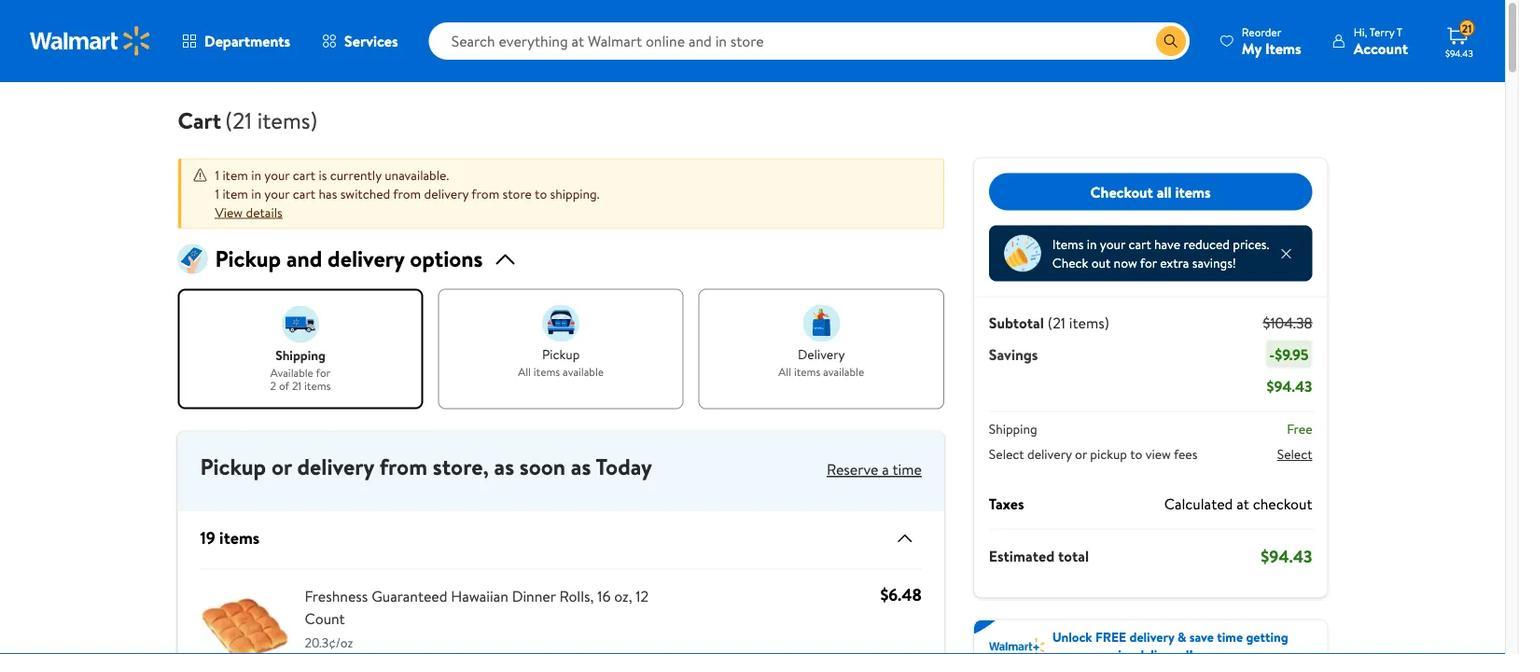 Task type: vqa. For each thing, say whether or not it's contained in the screenshot.
the topmost the 'Equipment'
no



Task type: locate. For each thing, give the bounding box(es) containing it.
items
[[1175, 181, 1211, 202], [534, 364, 560, 380], [794, 364, 821, 380], [304, 378, 331, 394], [219, 526, 260, 550]]

as right ,
[[494, 451, 514, 483]]

fees
[[1174, 445, 1198, 463]]

delivery inside unlock free delivery & save time getting your groceries delivered!
[[1130, 628, 1174, 646]]

2 available from the left
[[823, 364, 864, 380]]

0 vertical spatial to
[[535, 184, 547, 202]]

prices.
[[1233, 235, 1269, 253]]

1 horizontal spatial items)
[[1069, 312, 1109, 333]]

items) for cart (21 items)
[[257, 105, 318, 136]]

2 select from the left
[[1277, 445, 1312, 463]]

items inside "checkout all items" button
[[1175, 181, 1211, 202]]

reorder my items
[[1242, 24, 1301, 58]]

$94.43
[[1445, 47, 1473, 59], [1267, 376, 1312, 396], [1261, 544, 1312, 568]]

cart_gic_illustration image
[[178, 244, 208, 274]]

calculated
[[1164, 493, 1233, 514]]

items inside shipping available for 2 of 21 items
[[304, 378, 331, 394]]

$104.38
[[1263, 312, 1312, 333]]

1 horizontal spatial as
[[571, 451, 591, 483]]

1 vertical spatial time
[[1217, 628, 1243, 646]]

intent image for pickup image
[[542, 305, 580, 342]]

time right 'save'
[[1217, 628, 1243, 646]]

1 select from the left
[[989, 445, 1024, 463]]

1 all from the left
[[518, 364, 531, 380]]

items inside delivery all items available
[[794, 364, 821, 380]]

1 horizontal spatial select
[[1277, 445, 1312, 463]]

to
[[535, 184, 547, 202], [1130, 445, 1142, 463]]

0 horizontal spatial items)
[[257, 105, 318, 136]]

items right of
[[304, 378, 331, 394]]

to left view
[[1130, 445, 1142, 463]]

savings!
[[1192, 253, 1236, 272]]

(21 right cart
[[225, 105, 252, 136]]

shipping
[[275, 346, 326, 364]]

1 vertical spatial 21
[[292, 378, 302, 394]]

from left ,
[[379, 451, 427, 483]]

21 right of
[[292, 378, 302, 394]]

1 vertical spatial to
[[1130, 445, 1142, 463]]

0 vertical spatial items
[[1265, 38, 1301, 58]]

store left the soon
[[433, 451, 483, 483]]

items right 19
[[219, 526, 260, 550]]

all inside delivery all items available
[[779, 364, 791, 380]]

available down intent image for delivery
[[823, 364, 864, 380]]

1 horizontal spatial time
[[1217, 628, 1243, 646]]

or down of
[[271, 451, 292, 483]]

search icon image
[[1163, 34, 1178, 49]]

1 horizontal spatial available
[[823, 364, 864, 380]]

0 vertical spatial store
[[503, 184, 532, 202]]

walmart image
[[30, 26, 151, 56]]

for down shipping
[[316, 365, 331, 381]]

from
[[393, 184, 421, 202], [472, 184, 499, 202], [379, 451, 427, 483]]

out
[[1091, 253, 1111, 272]]

details
[[246, 203, 282, 221]]

departments button
[[166, 19, 306, 63]]

0 horizontal spatial pickup
[[542, 345, 580, 363]]

cart left the 'have'
[[1128, 235, 1151, 253]]

delivery
[[424, 184, 469, 202], [328, 243, 404, 274], [798, 345, 845, 363], [1027, 445, 1072, 463], [297, 451, 374, 483], [1130, 628, 1174, 646]]

dinner
[[512, 586, 556, 606]]

available for pickup
[[563, 364, 604, 380]]

your
[[264, 166, 290, 184], [264, 184, 290, 202], [1100, 235, 1125, 253], [1052, 646, 1078, 654]]

21 inside shipping available for 2 of 21 items
[[292, 378, 302, 394]]

items down intent image for pickup
[[534, 364, 560, 380]]

currently
[[330, 166, 382, 184]]

0 vertical spatial pickup
[[215, 243, 281, 274]]

20.3¢/oz
[[305, 634, 353, 652]]

19
[[200, 526, 215, 550]]

store
[[503, 184, 532, 202], [433, 451, 483, 483]]

1 vertical spatial pickup
[[1090, 445, 1127, 463]]

0 horizontal spatial (21
[[225, 105, 252, 136]]

1 1 from the top
[[215, 166, 219, 184]]

items) right cart
[[257, 105, 318, 136]]

21 right t
[[1462, 20, 1472, 36]]

1 horizontal spatial all
[[779, 364, 791, 380]]

all inside "pickup all items available"
[[518, 364, 531, 380]]

1 horizontal spatial for
[[1140, 253, 1157, 272]]

as
[[494, 451, 514, 483], [571, 451, 591, 483]]

-
[[1269, 344, 1275, 364]]

unlock free delivery & save time getting your groceries delivered!
[[1052, 628, 1288, 654]]

(21
[[225, 105, 252, 136], [1048, 312, 1066, 333]]

available down intent image for pickup
[[563, 364, 604, 380]]

1 horizontal spatial 21
[[1462, 20, 1472, 36]]

hi, terry t account
[[1354, 24, 1408, 58]]

0 vertical spatial pickup
[[542, 345, 580, 363]]

items)
[[257, 105, 318, 136], [1069, 312, 1109, 333]]

2 all from the left
[[779, 364, 791, 380]]

pickup and delivery options
[[215, 243, 483, 274]]

select for the select button
[[1277, 445, 1312, 463]]

items left out
[[1052, 235, 1084, 253]]

1 horizontal spatial items
[[1265, 38, 1301, 58]]

for
[[1140, 253, 1157, 272], [316, 365, 331, 381]]

to left shipping. at left
[[535, 184, 547, 202]]

pickup down intent image for pickup
[[542, 345, 580, 363]]

available inside delivery all items available
[[823, 364, 864, 380]]

pickup
[[542, 345, 580, 363], [1090, 445, 1127, 463]]

to inside 1 item in your cart is currently unavailable. 1 item in your cart has switched from delivery from store to shipping. view details
[[535, 184, 547, 202]]

has
[[319, 184, 337, 202]]

all
[[1157, 181, 1172, 202]]

Search search field
[[429, 22, 1190, 60]]

t
[[1397, 24, 1402, 40]]

cart
[[293, 166, 316, 184], [293, 184, 316, 202], [1128, 235, 1151, 253]]

pickup up the 19 items
[[200, 451, 266, 483]]

pickup or delivery from store , as soon as        today
[[200, 451, 652, 483]]

cart left has
[[293, 184, 316, 202]]

items right 'all'
[[1175, 181, 1211, 202]]

0 vertical spatial for
[[1140, 253, 1157, 272]]

1 horizontal spatial pickup
[[1090, 445, 1127, 463]]

1 vertical spatial items
[[1052, 235, 1084, 253]]

count
[[305, 608, 345, 629]]

clear search field text image
[[1134, 34, 1149, 49]]

today
[[596, 451, 652, 483]]

list
[[178, 289, 944, 409]]

freshness guaranteed hawaiian dinner rolls, 16 oz, 12 count 20.3¢/oz
[[305, 586, 649, 652]]

pickup down view details button at the top of the page
[[215, 243, 281, 274]]

pickup for pickup or delivery from store , as soon as        today
[[200, 451, 266, 483]]

in
[[251, 166, 261, 184], [251, 184, 261, 202], [1087, 235, 1097, 253]]

0 horizontal spatial available
[[563, 364, 604, 380]]

2 vertical spatial $94.43
[[1261, 544, 1312, 568]]

as right the soon
[[571, 451, 591, 483]]

pickup
[[215, 243, 281, 274], [200, 451, 266, 483]]

reorder
[[1242, 24, 1281, 40]]

items for checkout
[[1175, 181, 1211, 202]]

items in your cart have reduced prices. check out now for extra savings!
[[1052, 235, 1269, 272]]

0 horizontal spatial for
[[316, 365, 331, 381]]

19 items
[[200, 526, 260, 550]]

&
[[1177, 628, 1186, 646]]

free
[[1095, 628, 1126, 646]]

or left view
[[1075, 445, 1087, 463]]

1 horizontal spatial to
[[1130, 445, 1142, 463]]

alert
[[178, 158, 944, 229]]

subtotal
[[989, 312, 1044, 333]]

pickup left view
[[1090, 445, 1127, 463]]

0 horizontal spatial items
[[1052, 235, 1084, 253]]

$94.43 down checkout
[[1261, 544, 1312, 568]]

1 available from the left
[[563, 364, 604, 380]]

or
[[1075, 445, 1087, 463], [271, 451, 292, 483]]

0 horizontal spatial 21
[[292, 378, 302, 394]]

(21 for subtotal
[[1048, 312, 1066, 333]]

calculated at checkout
[[1164, 493, 1312, 514]]

pickup inside "pickup all items available"
[[542, 345, 580, 363]]

taxes
[[989, 493, 1024, 514]]

reserve a time
[[827, 459, 922, 480]]

1 vertical spatial for
[[316, 365, 331, 381]]

0 vertical spatial time
[[892, 459, 922, 480]]

available
[[563, 364, 604, 380], [823, 364, 864, 380]]

1 vertical spatial store
[[433, 451, 483, 483]]

for right now
[[1140, 253, 1157, 272]]

select for select delivery or pickup to view fees
[[989, 445, 1024, 463]]

1 vertical spatial items)
[[1069, 312, 1109, 333]]

21
[[1462, 20, 1472, 36], [292, 378, 302, 394]]

store left shipping. at left
[[503, 184, 532, 202]]

and
[[286, 243, 322, 274]]

view
[[215, 203, 243, 221]]

1 vertical spatial (21
[[1048, 312, 1066, 333]]

intent image for delivery image
[[803, 305, 840, 342]]

select down free
[[1277, 445, 1312, 463]]

2 as from the left
[[571, 451, 591, 483]]

0 vertical spatial (21
[[225, 105, 252, 136]]

subtotal (21 items)
[[989, 312, 1109, 333]]

select
[[989, 445, 1024, 463], [1277, 445, 1312, 463]]

items inside "pickup all items available"
[[534, 364, 560, 380]]

1 horizontal spatial (21
[[1048, 312, 1066, 333]]

1 vertical spatial pickup
[[200, 451, 266, 483]]

items) down out
[[1069, 312, 1109, 333]]

1 as from the left
[[494, 451, 514, 483]]

$94.43 right account
[[1445, 47, 1473, 59]]

0 horizontal spatial as
[[494, 451, 514, 483]]

have
[[1154, 235, 1180, 253]]

0 vertical spatial items)
[[257, 105, 318, 136]]

reduced price image
[[1004, 235, 1041, 272]]

items down intent image for delivery
[[794, 364, 821, 380]]

groceries
[[1081, 646, 1134, 654]]

time
[[892, 459, 922, 480], [1217, 628, 1243, 646]]

select delivery or pickup to view fees
[[989, 445, 1198, 463]]

0 horizontal spatial all
[[518, 364, 531, 380]]

items) for subtotal (21 items)
[[1069, 312, 1109, 333]]

0 horizontal spatial to
[[535, 184, 547, 202]]

available for delivery
[[823, 364, 864, 380]]

available inside "pickup all items available"
[[563, 364, 604, 380]]

all
[[518, 364, 531, 380], [779, 364, 791, 380]]

time right a
[[892, 459, 922, 480]]

your inside items in your cart have reduced prices. check out now for extra savings!
[[1100, 235, 1125, 253]]

0 horizontal spatial time
[[892, 459, 922, 480]]

0 vertical spatial $94.43
[[1445, 47, 1473, 59]]

items right my
[[1265, 38, 1301, 58]]

(21 right subtotal
[[1048, 312, 1066, 333]]

item
[[222, 166, 248, 184], [222, 184, 248, 202]]

select down shipping
[[989, 445, 1024, 463]]

1 horizontal spatial store
[[503, 184, 532, 202]]

0 horizontal spatial select
[[989, 445, 1024, 463]]

$94.43 down -$9.95 on the right of the page
[[1267, 376, 1312, 396]]



Task type: describe. For each thing, give the bounding box(es) containing it.
pickup for pickup and delivery options
[[215, 243, 281, 274]]

services button
[[306, 19, 414, 63]]

reserve a time button
[[827, 459, 922, 480]]

of
[[279, 378, 289, 394]]

as soon as 
      today element
[[494, 451, 652, 483]]

a
[[882, 459, 889, 480]]

1 item in your cart is currently unavailable. 1 item in your cart has switched from delivery from store to shipping. view details
[[215, 166, 600, 221]]

rolls,
[[559, 586, 594, 606]]

for inside shipping available for 2 of 21 items
[[316, 365, 331, 381]]

checkout all items
[[1090, 181, 1211, 202]]

list containing pickup
[[178, 289, 944, 409]]

0 vertical spatial 21
[[1462, 20, 1472, 36]]

now
[[1114, 253, 1137, 272]]

all for delivery
[[779, 364, 791, 380]]

free
[[1287, 419, 1312, 438]]

hide all items image
[[886, 527, 916, 549]]

items for pickup
[[534, 364, 560, 380]]

shipping available for 2 of 21 items
[[270, 346, 331, 394]]

guaranteed
[[372, 586, 447, 606]]

time inside unlock free delivery & save time getting your groceries delivered!
[[1217, 628, 1243, 646]]

estimated
[[989, 546, 1055, 566]]

at
[[1237, 493, 1249, 514]]

savings
[[989, 344, 1038, 364]]

cart left is
[[293, 166, 316, 184]]

services
[[344, 31, 398, 51]]

save
[[1189, 628, 1214, 646]]

available
[[270, 365, 313, 381]]

cart
[[178, 105, 221, 136]]

view details button
[[215, 203, 282, 222]]

soon
[[520, 451, 566, 483]]

2
[[270, 378, 276, 394]]

account
[[1354, 38, 1408, 58]]

2 1 from the top
[[215, 184, 219, 202]]

total
[[1058, 546, 1089, 566]]

items inside reorder my items
[[1265, 38, 1301, 58]]

hawaiian
[[451, 586, 508, 606]]

in inside items in your cart have reduced prices. check out now for extra savings!
[[1087, 235, 1097, 253]]

from down unavailable.
[[393, 184, 421, 202]]

shipping.
[[550, 184, 600, 202]]

unlock
[[1052, 628, 1092, 646]]

items inside items in your cart have reduced prices. check out now for extra savings!
[[1052, 235, 1084, 253]]

close nudge image
[[1279, 246, 1294, 261]]

options
[[410, 243, 483, 274]]

-$9.95
[[1269, 344, 1309, 364]]

unavailable.
[[385, 166, 449, 184]]

select button
[[1277, 445, 1312, 463]]

is
[[319, 166, 327, 184]]

intent image for shipping image
[[282, 306, 319, 343]]

reserve
[[827, 459, 879, 480]]

freshness guaranteed hawaiian dinner rolls, 16 oz, 12 count link
[[305, 585, 681, 629]]

delivery inside delivery all items available
[[798, 345, 845, 363]]

$9.95
[[1275, 344, 1309, 364]]

shipping
[[989, 419, 1037, 438]]

freshness guaranteed hawaiian dinner rolls, 16 oz, 12 count, with add-on services, 20.3¢/oz, 2 in cart image
[[200, 585, 290, 654]]

check
[[1052, 253, 1088, 272]]

getting
[[1246, 628, 1288, 646]]

all for pickup
[[518, 364, 531, 380]]

checkout all items button
[[989, 173, 1312, 210]]

0 horizontal spatial or
[[271, 451, 292, 483]]

pickup all items available
[[518, 345, 604, 380]]

pickup and delivery options button
[[178, 243, 944, 274]]

freshness
[[305, 586, 368, 606]]

16
[[597, 586, 611, 606]]

checkout
[[1090, 181, 1153, 202]]

reduced
[[1184, 235, 1230, 253]]

1 horizontal spatial or
[[1075, 445, 1087, 463]]

1 vertical spatial $94.43
[[1267, 376, 1312, 396]]

alert containing 1 item in your cart is currently unavailable.
[[178, 158, 944, 229]]

Walmart Site-Wide search field
[[429, 22, 1190, 60]]

$6.48
[[880, 583, 922, 607]]

walmart plus image
[[989, 638, 1045, 654]]

from up options
[[472, 184, 499, 202]]

cart (21 items)
[[178, 105, 318, 136]]

oz,
[[614, 586, 632, 606]]

departments
[[204, 31, 290, 51]]

items for delivery
[[794, 364, 821, 380]]

terry
[[1370, 24, 1394, 40]]

(21 for cart
[[225, 105, 252, 136]]

1 item from the top
[[222, 166, 248, 184]]

checkout
[[1253, 493, 1312, 514]]

for inside items in your cart have reduced prices. check out now for extra savings!
[[1140, 253, 1157, 272]]

,
[[483, 451, 489, 483]]

hi,
[[1354, 24, 1367, 40]]

delivered!
[[1137, 646, 1193, 654]]

my
[[1242, 38, 1262, 58]]

store inside 1 item in your cart is currently unavailable. 1 item in your cart has switched from delivery from store to shipping. view details
[[503, 184, 532, 202]]

view
[[1146, 445, 1171, 463]]

switched
[[340, 184, 390, 202]]

delivery all items available
[[779, 345, 864, 380]]

your inside unlock free delivery & save time getting your groceries delivered!
[[1052, 646, 1078, 654]]

extra
[[1160, 253, 1189, 272]]

12
[[636, 586, 649, 606]]

cart inside items in your cart have reduced prices. check out now for extra savings!
[[1128, 235, 1151, 253]]

delivery inside 1 item in your cart is currently unavailable. 1 item in your cart has switched from delivery from store to shipping. view details
[[424, 184, 469, 202]]

estimated total
[[989, 546, 1089, 566]]

0 horizontal spatial store
[[433, 451, 483, 483]]

2 item from the top
[[222, 184, 248, 202]]



